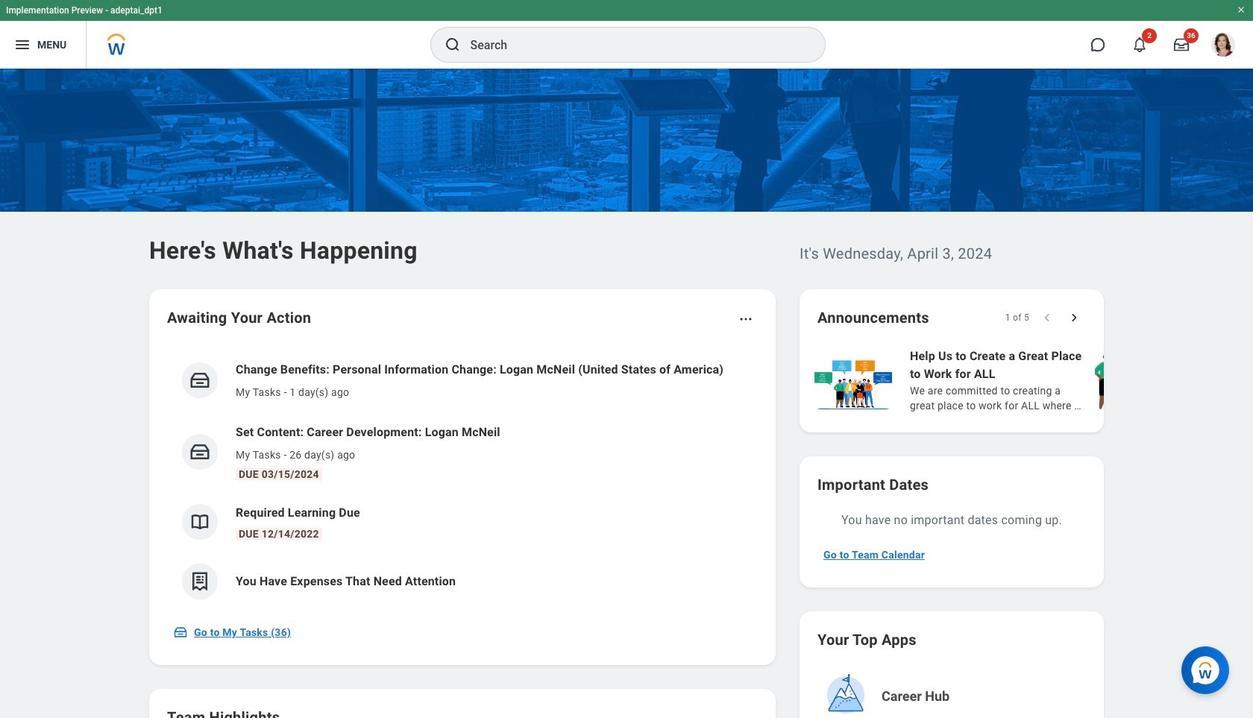 Task type: vqa. For each thing, say whether or not it's contained in the screenshot.
by to the middle
no



Task type: locate. For each thing, give the bounding box(es) containing it.
inbox image
[[189, 369, 211, 392], [189, 441, 211, 463], [173, 625, 188, 640]]

notifications large image
[[1133, 37, 1148, 52]]

search image
[[444, 36, 462, 54]]

profile logan mcneil image
[[1212, 33, 1236, 60]]

banner
[[0, 0, 1254, 69]]

main content
[[0, 69, 1254, 719]]

list
[[812, 346, 1254, 415], [167, 349, 758, 612]]

dashboard expenses image
[[189, 571, 211, 593]]

book open image
[[189, 511, 211, 534]]

status
[[1006, 312, 1030, 324]]

2 vertical spatial inbox image
[[173, 625, 188, 640]]

inbox large image
[[1175, 37, 1190, 52]]

Search Workday  search field
[[471, 28, 794, 61]]



Task type: describe. For each thing, give the bounding box(es) containing it.
close environment banner image
[[1237, 5, 1246, 14]]

chevron left small image
[[1040, 310, 1055, 325]]

justify image
[[13, 36, 31, 54]]

0 vertical spatial inbox image
[[189, 369, 211, 392]]

related actions image
[[739, 312, 754, 327]]

0 horizontal spatial list
[[167, 349, 758, 612]]

chevron right small image
[[1067, 310, 1082, 325]]

1 vertical spatial inbox image
[[189, 441, 211, 463]]

1 horizontal spatial list
[[812, 346, 1254, 415]]



